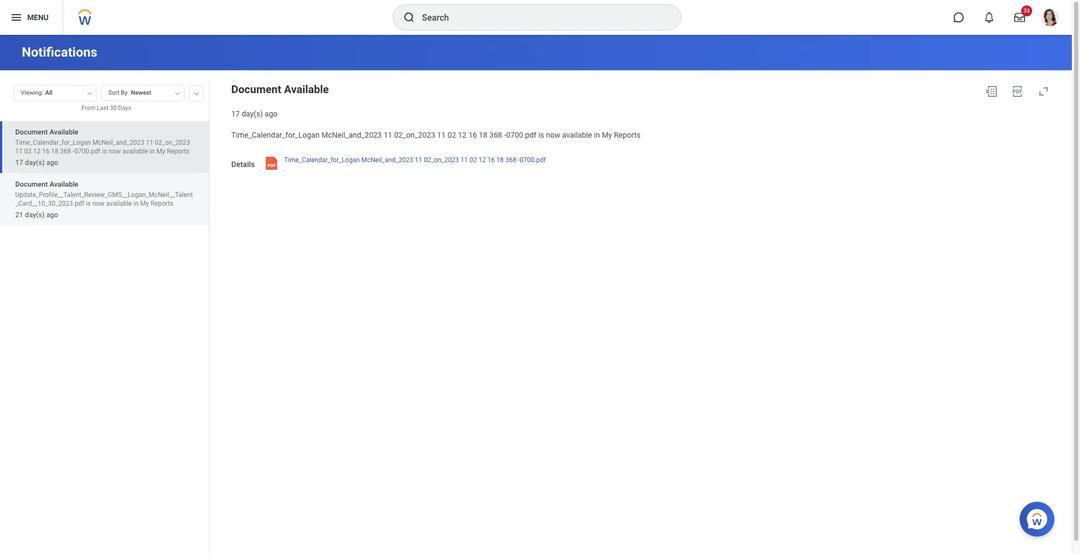 Task type: describe. For each thing, give the bounding box(es) containing it.
0700.pdf for time_calendar_for_logan mcneil_and_2023 11 02_on_2023 11 02 12 16 18 368 -0700.pdf is now available in my reports
[[507, 131, 537, 139]]

02_on_2023 for mcneil_and_2023 11 02_on_2023 11 02 12 16 18 368 -0700.pdf
[[424, 156, 459, 164]]

export to excel image
[[986, 85, 999, 98]]

- inside document available time_calendar_for_logan mcneil_and_2023 11 02_on_2023 11 02 12 16 18 368 -0700.pdf is now available in my reports 17 day(s) ago
[[73, 147, 74, 155]]

17 inside document available region
[[231, 109, 240, 118]]

0700.pdf for time_calendar_for_logan mcneil_and_2023 11 02_on_2023 11 02 12 16 18 368 -0700.pdf
[[520, 156, 546, 164]]

available inside document available time_calendar_for_logan mcneil_and_2023 11 02_on_2023 11 02 12 16 18 368 -0700.pdf is now available in my reports 17 day(s) ago
[[123, 147, 148, 155]]

inbox items list box
[[0, 121, 209, 554]]

0700.pdf inside document available time_calendar_for_logan mcneil_and_2023 11 02_on_2023 11 02 12 16 18 368 -0700.pdf is now available in my reports 17 day(s) ago
[[74, 147, 100, 155]]

30
[[110, 105, 117, 112]]

mcneil_and_2023 inside document available time_calendar_for_logan mcneil_and_2023 11 02_on_2023 11 02 12 16 18 368 -0700.pdf is now available in my reports 17 day(s) ago
[[93, 139, 144, 146]]

day(s) inside document available update_profile__talent_review_gms__logan_mcneil__talent _card__10_30_2023.pdf is now available in my reports 21 day(s) ago
[[25, 211, 45, 219]]

02_on_2023 for mcneil_and_2023 11 02_on_2023 11 02 12 16 18 368 -0700.pdf is now available in my reports
[[394, 131, 436, 139]]

now inside document available update_profile__talent_review_gms__logan_mcneil__talent _card__10_30_2023.pdf is now available in my reports 21 day(s) ago
[[93, 200, 105, 208]]

my inside document available update_profile__talent_review_gms__logan_mcneil__talent _card__10_30_2023.pdf is now available in my reports 21 day(s) ago
[[140, 200, 149, 208]]

document for document available update_profile__talent_review_gms__logan_mcneil__talent _card__10_30_2023.pdf is now available in my reports 21 day(s) ago
[[15, 180, 48, 189]]

time_calendar_for_logan inside document available time_calendar_for_logan mcneil_and_2023 11 02_on_2023 11 02 12 16 18 368 -0700.pdf is now available in my reports 17 day(s) ago
[[15, 139, 91, 146]]

time_calendar_for_logan mcneil_and_2023 11 02_on_2023 11 02 12 16 18 368 -0700.pdf
[[284, 156, 546, 164]]

17 inside document available time_calendar_for_logan mcneil_and_2023 11 02_on_2023 11 02 12 16 18 368 -0700.pdf is now available in my reports 17 day(s) ago
[[15, 158, 23, 167]]

21
[[15, 211, 23, 219]]

days
[[118, 105, 131, 112]]

in inside document available time_calendar_for_logan mcneil_and_2023 11 02_on_2023 11 02 12 16 18 368 -0700.pdf is now available in my reports 17 day(s) ago
[[150, 147, 155, 155]]

0 vertical spatial now
[[546, 131, 561, 139]]

12 for time_calendar_for_logan mcneil_and_2023 11 02_on_2023 11 02 12 16 18 368 -0700.pdf is now available in my reports
[[458, 131, 467, 139]]

time_calendar_for_logan for time_calendar_for_logan mcneil_and_2023 11 02_on_2023 11 02 12 16 18 368 -0700.pdf
[[284, 156, 360, 164]]

update_profile__talent_review_gms__logan_mcneil__talent
[[15, 191, 193, 199]]

inbox large image
[[1015, 12, 1026, 23]]

available inside document available update_profile__talent_review_gms__logan_mcneil__talent _card__10_30_2023.pdf is now available in my reports 21 day(s) ago
[[106, 200, 132, 208]]

0 vertical spatial reports
[[614, 131, 641, 139]]

_card__10_30_2023.pdf
[[15, 200, 84, 208]]

search image
[[403, 11, 416, 24]]

menu button
[[0, 0, 63, 35]]

mcneil_and_2023 for time_calendar_for_logan mcneil_and_2023 11 02_on_2023 11 02 12 16 18 368 -0700.pdf is now available in my reports
[[322, 131, 382, 139]]

2 horizontal spatial my
[[602, 131, 613, 139]]

document for document available time_calendar_for_logan mcneil_and_2023 11 02_on_2023 11 02 12 16 18 368 -0700.pdf is now available in my reports 17 day(s) ago
[[15, 128, 48, 136]]

fullscreen image
[[1038, 85, 1051, 98]]

tab panel inside notifications main content
[[0, 80, 209, 554]]

ago inside document available region
[[265, 109, 278, 118]]

document available time_calendar_for_logan mcneil_and_2023 11 02_on_2023 11 02 12 16 18 368 -0700.pdf is now available in my reports 17 day(s) ago
[[15, 128, 190, 167]]

reports inside document available update_profile__talent_review_gms__logan_mcneil__talent _card__10_30_2023.pdf is now available in my reports 21 day(s) ago
[[151, 200, 174, 208]]

now inside document available time_calendar_for_logan mcneil_and_2023 11 02_on_2023 11 02 12 16 18 368 -0700.pdf is now available in my reports 17 day(s) ago
[[109, 147, 121, 155]]

is inside document available time_calendar_for_logan mcneil_and_2023 11 02_on_2023 11 02 12 16 18 368 -0700.pdf is now available in my reports 17 day(s) ago
[[102, 147, 107, 155]]

- for time_calendar_for_logan mcneil_and_2023 11 02_on_2023 11 02 12 16 18 368 -0700.pdf
[[518, 156, 520, 164]]



Task type: vqa. For each thing, say whether or not it's contained in the screenshot.
Close Environment Banner "image"
no



Task type: locate. For each thing, give the bounding box(es) containing it.
16 for time_calendar_for_logan mcneil_and_2023 11 02_on_2023 11 02 12 16 18 368 -0700.pdf
[[488, 156, 495, 164]]

available
[[563, 131, 592, 139], [123, 147, 148, 155], [106, 200, 132, 208]]

newest
[[131, 89, 151, 96]]

02 inside document available time_calendar_for_logan mcneil_and_2023 11 02_on_2023 11 02 12 16 18 368 -0700.pdf is now available in my reports 17 day(s) ago
[[24, 147, 32, 155]]

1 vertical spatial -
[[73, 147, 74, 155]]

- for time_calendar_for_logan mcneil_and_2023 11 02_on_2023 11 02 12 16 18 368 -0700.pdf is now available in my reports
[[504, 131, 507, 139]]

details
[[231, 160, 255, 169]]

2 vertical spatial day(s)
[[25, 211, 45, 219]]

document inside document available time_calendar_for_logan mcneil_and_2023 11 02_on_2023 11 02 12 16 18 368 -0700.pdf is now available in my reports 17 day(s) ago
[[15, 128, 48, 136]]

day(s) up _card__10_30_2023.pdf
[[25, 158, 45, 167]]

1 vertical spatial in
[[150, 147, 155, 155]]

18 inside document available time_calendar_for_logan mcneil_and_2023 11 02_on_2023 11 02 12 16 18 368 -0700.pdf is now available in my reports 17 day(s) ago
[[51, 147, 58, 155]]

2 vertical spatial in
[[134, 200, 139, 208]]

2 horizontal spatial in
[[594, 131, 600, 139]]

1 horizontal spatial my
[[157, 147, 165, 155]]

from last 30 days
[[82, 105, 131, 112]]

document available update_profile__talent_review_gms__logan_mcneil__talent _card__10_30_2023.pdf is now available in my reports 21 day(s) ago
[[15, 180, 193, 219]]

ago inside document available update_profile__talent_review_gms__logan_mcneil__talent _card__10_30_2023.pdf is now available in my reports 21 day(s) ago
[[46, 211, 58, 219]]

2 horizontal spatial 12
[[479, 156, 486, 164]]

document inside document available update_profile__talent_review_gms__logan_mcneil__talent _card__10_30_2023.pdf is now available in my reports 21 day(s) ago
[[15, 180, 48, 189]]

2 horizontal spatial 16
[[488, 156, 495, 164]]

notifications main content
[[0, 35, 1073, 554]]

time_calendar_for_logan mcneil_and_2023 11 02_on_2023 11 02 12 16 18 368 -0700.pdf is now available in my reports
[[231, 131, 641, 139]]

available inside document available time_calendar_for_logan mcneil_and_2023 11 02_on_2023 11 02 12 16 18 368 -0700.pdf is now available in my reports 17 day(s) ago
[[50, 128, 78, 136]]

12
[[458, 131, 467, 139], [33, 147, 40, 155], [479, 156, 486, 164]]

33
[[1024, 8, 1031, 14]]

0 vertical spatial 17
[[231, 109, 240, 118]]

2 vertical spatial available
[[50, 180, 78, 189]]

available for document available update_profile__talent_review_gms__logan_mcneil__talent _card__10_30_2023.pdf is now available in my reports 21 day(s) ago
[[50, 180, 78, 189]]

1 vertical spatial 17
[[15, 158, 23, 167]]

more image
[[193, 90, 200, 95]]

2 vertical spatial 16
[[488, 156, 495, 164]]

0 vertical spatial 12
[[458, 131, 467, 139]]

0 horizontal spatial 368
[[60, 147, 71, 155]]

1 vertical spatial available
[[123, 147, 148, 155]]

all
[[45, 89, 52, 96]]

17 day(s) ago
[[231, 109, 278, 118]]

day(s) down document available
[[242, 109, 263, 118]]

18 for time_calendar_for_logan mcneil_and_2023 11 02_on_2023 11 02 12 16 18 368 -0700.pdf
[[497, 156, 504, 164]]

by:
[[121, 89, 129, 96]]

12 down time_calendar_for_logan mcneil_and_2023 11 02_on_2023 11 02 12 16 18 368 -0700.pdf is now available in my reports
[[479, 156, 486, 164]]

17
[[231, 109, 240, 118], [15, 158, 23, 167]]

1 vertical spatial 12
[[33, 147, 40, 155]]

2 vertical spatial 18
[[497, 156, 504, 164]]

0 horizontal spatial 02
[[24, 147, 32, 155]]

from
[[82, 105, 96, 112]]

available
[[284, 83, 329, 96], [50, 128, 78, 136], [50, 180, 78, 189]]

1 vertical spatial is
[[102, 147, 107, 155]]

1 vertical spatial now
[[109, 147, 121, 155]]

ago inside document available time_calendar_for_logan mcneil_and_2023 11 02_on_2023 11 02 12 16 18 368 -0700.pdf is now available in my reports 17 day(s) ago
[[46, 158, 58, 167]]

18
[[479, 131, 488, 139], [51, 147, 58, 155], [497, 156, 504, 164]]

2 vertical spatial reports
[[151, 200, 174, 208]]

1 vertical spatial document
[[15, 128, 48, 136]]

16 inside document available time_calendar_for_logan mcneil_and_2023 11 02_on_2023 11 02 12 16 18 368 -0700.pdf is now available in my reports 17 day(s) ago
[[42, 147, 49, 155]]

1 vertical spatial 0700.pdf
[[74, 147, 100, 155]]

0 vertical spatial 0700.pdf
[[507, 131, 537, 139]]

1 horizontal spatial is
[[102, 147, 107, 155]]

in inside document available update_profile__talent_review_gms__logan_mcneil__talent _card__10_30_2023.pdf is now available in my reports 21 day(s) ago
[[134, 200, 139, 208]]

0 vertical spatial 368
[[490, 131, 503, 139]]

ago up _card__10_30_2023.pdf
[[46, 158, 58, 167]]

1 vertical spatial 16
[[42, 147, 49, 155]]

1 vertical spatial 02
[[24, 147, 32, 155]]

0 horizontal spatial 17
[[15, 158, 23, 167]]

0 vertical spatial available
[[284, 83, 329, 96]]

my inside document available time_calendar_for_logan mcneil_and_2023 11 02_on_2023 11 02 12 16 18 368 -0700.pdf is now available in my reports 17 day(s) ago
[[157, 147, 165, 155]]

2 vertical spatial 0700.pdf
[[520, 156, 546, 164]]

16
[[469, 131, 477, 139], [42, 147, 49, 155], [488, 156, 495, 164]]

02_on_2023
[[394, 131, 436, 139], [155, 139, 190, 146], [424, 156, 459, 164]]

1 vertical spatial 18
[[51, 147, 58, 155]]

0 horizontal spatial -
[[73, 147, 74, 155]]

available inside document available update_profile__talent_review_gms__logan_mcneil__talent _card__10_30_2023.pdf is now available in my reports 21 day(s) ago
[[50, 180, 78, 189]]

0 horizontal spatial 12
[[33, 147, 40, 155]]

ago
[[265, 109, 278, 118], [46, 158, 58, 167], [46, 211, 58, 219]]

1 horizontal spatial in
[[150, 147, 155, 155]]

viewing:
[[21, 89, 43, 96]]

is
[[539, 131, 545, 139], [102, 147, 107, 155], [86, 200, 91, 208]]

reports inside document available time_calendar_for_logan mcneil_and_2023 11 02_on_2023 11 02 12 16 18 368 -0700.pdf is now available in my reports 17 day(s) ago
[[167, 147, 190, 155]]

2 vertical spatial -
[[518, 156, 520, 164]]

2 vertical spatial document
[[15, 180, 48, 189]]

02 for time_calendar_for_logan mcneil_and_2023 11 02_on_2023 11 02 12 16 18 368 -0700.pdf
[[470, 156, 477, 164]]

ago down document available
[[265, 109, 278, 118]]

16 for time_calendar_for_logan mcneil_and_2023 11 02_on_2023 11 02 12 16 18 368 -0700.pdf is now available in my reports
[[469, 131, 477, 139]]

mcneil_and_2023 for time_calendar_for_logan mcneil_and_2023 11 02_on_2023 11 02 12 16 18 368 -0700.pdf
[[362, 156, 414, 164]]

368 for time_calendar_for_logan mcneil_and_2023 11 02_on_2023 11 02 12 16 18 368 -0700.pdf is now available in my reports
[[490, 131, 503, 139]]

now
[[546, 131, 561, 139], [109, 147, 121, 155], [93, 200, 105, 208]]

document up 17 day(s) ago
[[231, 83, 282, 96]]

document up _card__10_30_2023.pdf
[[15, 180, 48, 189]]

0 vertical spatial 18
[[479, 131, 488, 139]]

1 vertical spatial day(s)
[[25, 158, 45, 167]]

2 horizontal spatial 02
[[470, 156, 477, 164]]

time_calendar_for_logan
[[231, 131, 320, 139], [15, 139, 91, 146], [284, 156, 360, 164]]

last
[[97, 105, 109, 112]]

1 vertical spatial ago
[[46, 158, 58, 167]]

0 vertical spatial 16
[[469, 131, 477, 139]]

33 button
[[1008, 5, 1033, 29]]

view printable version (pdf) image
[[1012, 85, 1025, 98]]

profile logan mcneil image
[[1042, 9, 1060, 28]]

02
[[448, 131, 456, 139], [24, 147, 32, 155], [470, 156, 477, 164]]

18 for time_calendar_for_logan mcneil_and_2023 11 02_on_2023 11 02 12 16 18 368 -0700.pdf is now available in my reports
[[479, 131, 488, 139]]

viewing: all
[[21, 89, 52, 96]]

1 horizontal spatial 368
[[490, 131, 503, 139]]

tab panel containing document available
[[0, 80, 209, 554]]

mcneil_and_2023
[[322, 131, 382, 139], [93, 139, 144, 146], [362, 156, 414, 164]]

0700.pdf
[[507, 131, 537, 139], [74, 147, 100, 155], [520, 156, 546, 164]]

-
[[504, 131, 507, 139], [73, 147, 74, 155], [518, 156, 520, 164]]

0 vertical spatial day(s)
[[242, 109, 263, 118]]

368 inside document available time_calendar_for_logan mcneil_and_2023 11 02_on_2023 11 02 12 16 18 368 -0700.pdf is now available in my reports 17 day(s) ago
[[60, 147, 71, 155]]

0 horizontal spatial my
[[140, 200, 149, 208]]

0 vertical spatial available
[[563, 131, 592, 139]]

available inside region
[[284, 83, 329, 96]]

368 for time_calendar_for_logan mcneil_and_2023 11 02_on_2023 11 02 12 16 18 368 -0700.pdf
[[506, 156, 517, 164]]

17 up _card__10_30_2023.pdf
[[15, 158, 23, 167]]

day(s) inside document available region
[[242, 109, 263, 118]]

02 for time_calendar_for_logan mcneil_and_2023 11 02_on_2023 11 02 12 16 18 368 -0700.pdf is now available in my reports
[[448, 131, 456, 139]]

1 horizontal spatial 16
[[469, 131, 477, 139]]

12 up _card__10_30_2023.pdf
[[33, 147, 40, 155]]

2 vertical spatial my
[[140, 200, 149, 208]]

2 horizontal spatial -
[[518, 156, 520, 164]]

02_on_2023 inside document available time_calendar_for_logan mcneil_and_2023 11 02_on_2023 11 02 12 16 18 368 -0700.pdf is now available in my reports 17 day(s) ago
[[155, 139, 190, 146]]

menu
[[27, 13, 49, 22]]

day(s) right 21
[[25, 211, 45, 219]]

1 horizontal spatial 12
[[458, 131, 467, 139]]

0 vertical spatial in
[[594, 131, 600, 139]]

notifications large image
[[985, 12, 995, 23]]

tab panel
[[0, 80, 209, 554]]

12 inside document available time_calendar_for_logan mcneil_and_2023 11 02_on_2023 11 02 12 16 18 368 -0700.pdf is now available in my reports 17 day(s) ago
[[33, 147, 40, 155]]

1 horizontal spatial 02
[[448, 131, 456, 139]]

my
[[602, 131, 613, 139], [157, 147, 165, 155], [140, 200, 149, 208]]

document available region
[[231, 81, 1055, 119]]

sort
[[108, 89, 119, 96]]

1 horizontal spatial now
[[109, 147, 121, 155]]

2 vertical spatial available
[[106, 200, 132, 208]]

Search Workday  search field
[[422, 5, 659, 29]]

0 vertical spatial 02
[[448, 131, 456, 139]]

day(s)
[[242, 109, 263, 118], [25, 158, 45, 167], [25, 211, 45, 219]]

12 for time_calendar_for_logan mcneil_and_2023 11 02_on_2023 11 02 12 16 18 368 -0700.pdf
[[479, 156, 486, 164]]

0 vertical spatial my
[[602, 131, 613, 139]]

1 vertical spatial my
[[157, 147, 165, 155]]

document for document available
[[231, 83, 282, 96]]

0 horizontal spatial now
[[93, 200, 105, 208]]

1 horizontal spatial -
[[504, 131, 507, 139]]

ago down _card__10_30_2023.pdf
[[46, 211, 58, 219]]

0 vertical spatial document
[[231, 83, 282, 96]]

time_calendar_for_logan for time_calendar_for_logan mcneil_and_2023 11 02_on_2023 11 02 12 16 18 368 -0700.pdf is now available in my reports
[[231, 131, 320, 139]]

1 horizontal spatial 17
[[231, 109, 240, 118]]

justify image
[[10, 11, 23, 24]]

day(s) inside document available time_calendar_for_logan mcneil_and_2023 11 02_on_2023 11 02 12 16 18 368 -0700.pdf is now available in my reports 17 day(s) ago
[[25, 158, 45, 167]]

2 vertical spatial now
[[93, 200, 105, 208]]

11
[[384, 131, 393, 139], [437, 131, 446, 139], [146, 139, 153, 146], [15, 147, 23, 155], [415, 156, 423, 164], [461, 156, 468, 164]]

0 horizontal spatial in
[[134, 200, 139, 208]]

0 horizontal spatial 18
[[51, 147, 58, 155]]

sort by: newest
[[108, 89, 151, 96]]

2 horizontal spatial now
[[546, 131, 561, 139]]

available for document available time_calendar_for_logan mcneil_and_2023 11 02_on_2023 11 02 12 16 18 368 -0700.pdf is now available in my reports 17 day(s) ago
[[50, 128, 78, 136]]

reports
[[614, 131, 641, 139], [167, 147, 190, 155], [151, 200, 174, 208]]

1 vertical spatial reports
[[167, 147, 190, 155]]

2 horizontal spatial is
[[539, 131, 545, 139]]

available for document available
[[284, 83, 329, 96]]

is inside document available update_profile__talent_review_gms__logan_mcneil__talent _card__10_30_2023.pdf is now available in my reports 21 day(s) ago
[[86, 200, 91, 208]]

2 vertical spatial 368
[[506, 156, 517, 164]]

12 up "time_calendar_for_logan mcneil_and_2023 11 02_on_2023 11 02 12 16 18 368 -0700.pdf"
[[458, 131, 467, 139]]

1 horizontal spatial 18
[[479, 131, 488, 139]]

0 vertical spatial is
[[539, 131, 545, 139]]

2 vertical spatial ago
[[46, 211, 58, 219]]

document available
[[231, 83, 329, 96]]

notifications
[[22, 45, 97, 60]]

1 vertical spatial available
[[50, 128, 78, 136]]

0 vertical spatial ago
[[265, 109, 278, 118]]

0 vertical spatial -
[[504, 131, 507, 139]]

2 horizontal spatial 18
[[497, 156, 504, 164]]

1 vertical spatial 368
[[60, 147, 71, 155]]

17 down document available
[[231, 109, 240, 118]]

2 horizontal spatial 368
[[506, 156, 517, 164]]

2 vertical spatial 12
[[479, 156, 486, 164]]

2 vertical spatial is
[[86, 200, 91, 208]]

0 horizontal spatial 16
[[42, 147, 49, 155]]

document down viewing:
[[15, 128, 48, 136]]

document
[[231, 83, 282, 96], [15, 128, 48, 136], [15, 180, 48, 189]]

368
[[490, 131, 503, 139], [60, 147, 71, 155], [506, 156, 517, 164]]

in
[[594, 131, 600, 139], [150, 147, 155, 155], [134, 200, 139, 208]]

2 vertical spatial 02
[[470, 156, 477, 164]]

0 horizontal spatial is
[[86, 200, 91, 208]]

document inside region
[[231, 83, 282, 96]]



